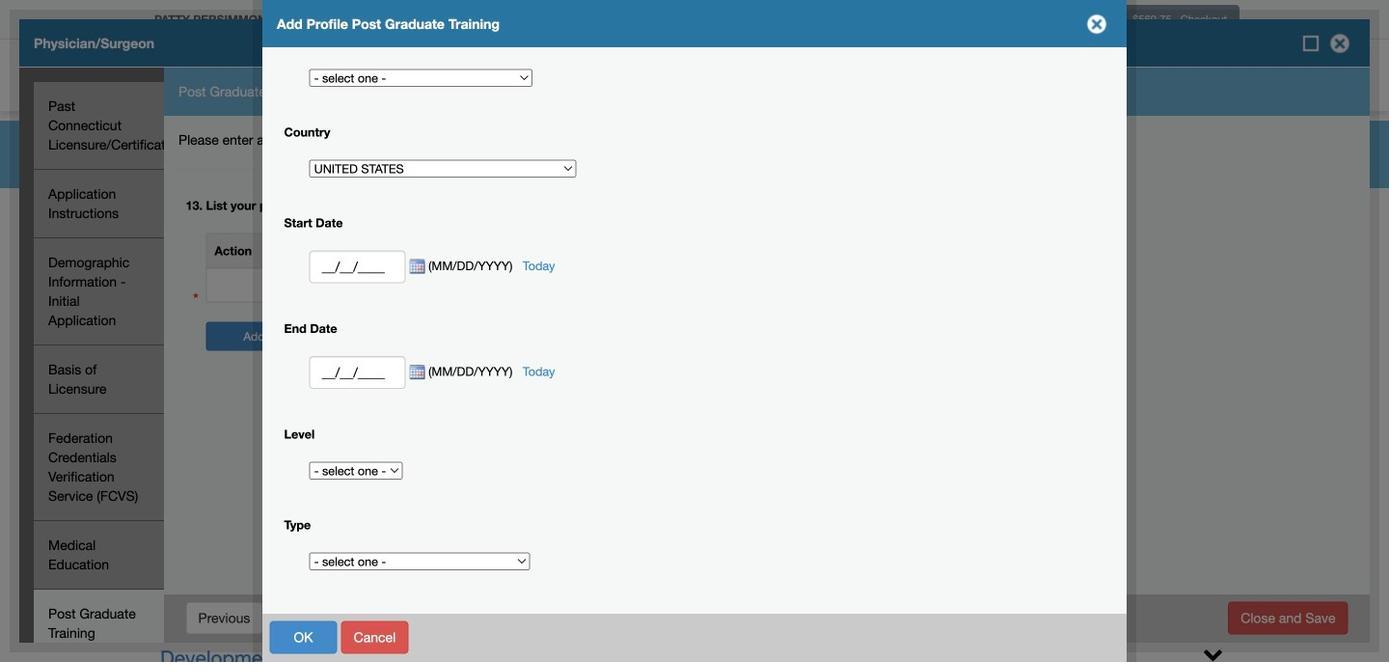 Task type: locate. For each thing, give the bounding box(es) containing it.
None button
[[186, 602, 263, 635], [267, 602, 320, 635], [1229, 602, 1349, 635], [270, 621, 337, 654], [341, 621, 409, 654], [186, 602, 263, 635], [267, 602, 320, 635], [1229, 602, 1349, 635], [270, 621, 337, 654], [341, 621, 409, 654]]

1 horizontal spatial close window image
[[1325, 28, 1356, 59]]

<b><center>state of connecticut<br>
 online elicense website</center></b> image
[[145, 43, 375, 75]]

close window image
[[1082, 9, 1113, 40], [1325, 28, 1356, 59]]

0 horizontal spatial close window image
[[1082, 9, 1113, 40]]

maximize/minimize image
[[1302, 34, 1321, 53]]

None text field
[[309, 250, 406, 283], [309, 356, 406, 389], [309, 250, 406, 283], [309, 356, 406, 389]]

None image field
[[406, 259, 425, 275], [406, 365, 425, 380], [406, 259, 425, 275], [406, 365, 425, 380]]



Task type: vqa. For each thing, say whether or not it's contained in the screenshot.
Close Window image at top
yes



